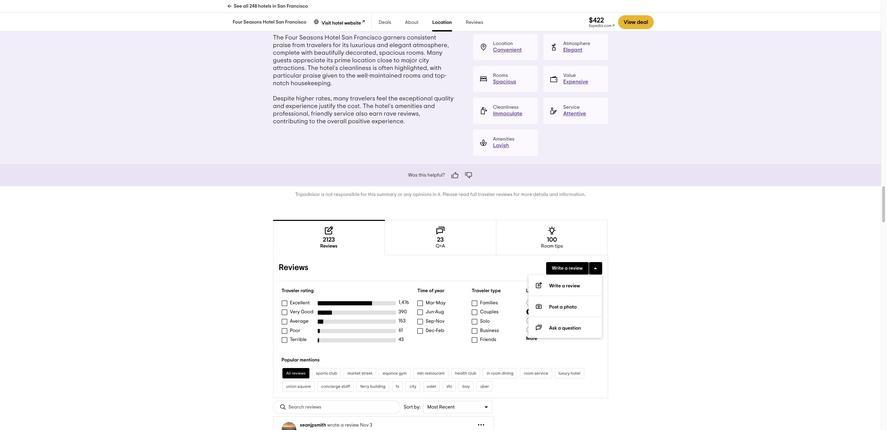 Task type: vqa. For each thing, say whether or not it's contained in the screenshot.
fs
yes



Task type: locate. For each thing, give the bounding box(es) containing it.
service inside the four seasons hotel san francisco garners consistent praise from travelers for its luxurious and elegant atmosphere, complete with beautifully decorated, spacious rooms. many guests appreciate its prime location close to major city attractions. the hotel's cleanliness is often highlighted, with particular praise given to the well-maintained rooms and top- notch housekeeping. despite higher rates, many travelers feel the exceptional quality and experience justify the cost. the hotel's amenities and professional, friendly service also earn rave reviews, contributing to the overall positive experience.
[[334, 111, 355, 117]]

1 vertical spatial this
[[368, 192, 376, 197]]

1 vertical spatial in
[[433, 192, 437, 197]]

hotel right visit
[[332, 21, 344, 26]]

beautifully
[[314, 50, 344, 56]]

market
[[348, 371, 361, 376]]

or
[[398, 192, 403, 197]]

write up the all languages ( 2,123 )
[[550, 284, 562, 289]]

0 vertical spatial this
[[419, 173, 427, 178]]

0 vertical spatial all
[[535, 300, 540, 305]]

a
[[565, 266, 568, 271], [563, 284, 566, 289], [560, 305, 563, 310], [559, 326, 562, 331], [341, 423, 344, 428]]

this right the responsible
[[368, 192, 376, 197]]

this
[[273, 5, 283, 11]]

the down the 'friendly'
[[317, 119, 326, 125]]

service up overall
[[334, 111, 355, 117]]

1 horizontal spatial hotel
[[325, 35, 341, 41]]

for right the responsible
[[361, 192, 367, 197]]

and right details
[[550, 192, 559, 197]]

1 horizontal spatial (
[[567, 300, 568, 305]]

earn
[[369, 111, 383, 117]]

$422
[[590, 17, 605, 24]]

1 horizontal spatial hotel
[[571, 371, 581, 376]]

2 vertical spatial (
[[569, 328, 571, 332]]

francisco left was
[[287, 4, 308, 9]]

in inside button
[[487, 371, 491, 376]]

1 horizontal spatial its
[[343, 42, 349, 49]]

valet
[[427, 385, 437, 389]]

rating
[[301, 289, 314, 294]]

was
[[409, 173, 418, 178]]

english ( 1,975 )
[[535, 310, 565, 314]]

was this helpful?
[[409, 173, 445, 178]]

san down this
[[276, 20, 284, 25]]

consistent
[[407, 35, 437, 41]]

francisco up 'from'
[[285, 20, 307, 25]]

1 horizontal spatial praise
[[303, 73, 321, 79]]

2 room from the left
[[524, 371, 534, 376]]

location down reviews.
[[433, 20, 452, 25]]

travelers up cost.
[[350, 96, 376, 102]]

to down the 'friendly'
[[310, 119, 316, 125]]

very good
[[290, 310, 314, 315]]

reviews right traveler
[[497, 192, 513, 197]]

city down rooms. in the left top of the page
[[419, 58, 430, 64]]

1 horizontal spatial all
[[535, 300, 540, 305]]

and down despite
[[273, 103, 285, 110]]

the up also on the top of page
[[363, 103, 374, 110]]

francisco up luxurious at the top left
[[354, 35, 382, 41]]

post
[[550, 305, 559, 310]]

all reviews
[[286, 371, 306, 376]]

highlighted,
[[395, 65, 429, 71]]

guests
[[273, 58, 292, 64]]

and up spacious
[[377, 42, 389, 49]]

2 horizontal spatial reviews
[[466, 20, 484, 25]]

2 horizontal spatial to
[[394, 58, 400, 64]]

city inside button
[[410, 385, 417, 389]]

1 vertical spatial praise
[[303, 73, 321, 79]]

in left it.
[[433, 192, 437, 197]]

0 vertical spatial (
[[567, 300, 568, 305]]

equinox gym
[[383, 371, 407, 376]]

1 vertical spatial write a review link
[[529, 275, 602, 296]]

1 vertical spatial the
[[308, 65, 319, 71]]

professional,
[[273, 111, 310, 117]]

0 horizontal spatial four
[[233, 20, 243, 25]]

ask
[[550, 326, 557, 331]]

four up 'from'
[[285, 35, 298, 41]]

1 horizontal spatial seasons
[[300, 35, 324, 41]]

traveler up families
[[472, 289, 490, 294]]

(
[[567, 300, 568, 305], [552, 310, 553, 314], [569, 328, 571, 332]]

1 vertical spatial location
[[494, 41, 513, 46]]

1 vertical spatial nov
[[360, 423, 369, 428]]

) right (trad.)
[[578, 328, 579, 332]]

0 horizontal spatial hotel
[[263, 20, 275, 25]]

the down cleanliness
[[347, 73, 356, 79]]

chinese
[[535, 328, 553, 332]]

four inside the four seasons hotel san francisco garners consistent praise from travelers for its luxurious and elegant atmosphere, complete with beautifully decorated, spacious rooms. many guests appreciate its prime location close to major city attractions. the hotel's cleanliness is often highlighted, with particular praise given to the well-maintained rooms and top- notch housekeeping. despite higher rates, many travelers feel the exceptional quality and experience justify the cost. the hotel's amenities and professional, friendly service also earn rave reviews, contributing to the overall positive experience.
[[285, 35, 298, 41]]

2 vertical spatial review
[[345, 423, 359, 428]]

1 vertical spatial to
[[339, 73, 345, 79]]

1 horizontal spatial room
[[524, 371, 534, 376]]

based
[[357, 5, 373, 11]]

0 vertical spatial nov
[[436, 319, 445, 324]]

1 vertical spatial all
[[286, 371, 291, 376]]

0 horizontal spatial english
[[407, 5, 424, 11]]

san inside the four seasons hotel san francisco garners consistent praise from travelers for its luxurious and elegant atmosphere, complete with beautifully decorated, spacious rooms. many guests appreciate its prime location close to major city attractions. the hotel's cleanliness is often highlighted, with particular praise given to the well-maintained rooms and top- notch housekeeping. despite higher rates, many travelers feel the exceptional quality and experience justify the cost. the hotel's amenities and professional, friendly service also earn rave reviews, contributing to the overall positive experience.
[[342, 35, 353, 41]]

travelers up the beautifully
[[307, 42, 332, 49]]

its up prime
[[343, 42, 349, 49]]

0 horizontal spatial hotel
[[332, 21, 344, 26]]

san right "hotels"
[[278, 4, 286, 9]]

praise up complete
[[273, 42, 291, 49]]

room service button
[[521, 368, 553, 379]]

1 vertical spatial city
[[410, 385, 417, 389]]

0 vertical spatial travelers
[[307, 42, 332, 49]]

1 horizontal spatial city
[[419, 58, 430, 64]]

traveler for traveler rating
[[282, 289, 300, 294]]

in right "hotels"
[[273, 4, 277, 9]]

seasons down 248
[[244, 20, 262, 25]]

details
[[534, 192, 549, 197]]

decorated,
[[346, 50, 378, 56]]

club right sports
[[329, 371, 337, 376]]

hotel right 'luxury'
[[571, 371, 581, 376]]

1 vertical spatial seasons
[[300, 35, 324, 41]]

1 horizontal spatial nov
[[436, 319, 445, 324]]

please
[[443, 192, 458, 197]]

write a review up 2,123
[[550, 284, 581, 289]]

year
[[435, 289, 445, 294]]

traveler for traveler type
[[472, 289, 490, 294]]

write a review down tips
[[552, 266, 583, 271]]

see all 248 hotels in san francisco link
[[227, 0, 308, 12]]

0 vertical spatial seasons
[[244, 20, 262, 25]]

in up 'uber'
[[487, 371, 491, 376]]

0 vertical spatial the
[[273, 35, 284, 41]]

write down tips
[[552, 266, 564, 271]]

in
[[273, 4, 277, 9], [433, 192, 437, 197], [487, 371, 491, 376]]

0 vertical spatial write a review link
[[547, 262, 589, 275]]

2123
[[323, 237, 335, 243]]

all
[[535, 300, 540, 305], [286, 371, 291, 376]]

city
[[419, 58, 430, 64], [410, 385, 417, 389]]

more
[[521, 192, 533, 197]]

sports
[[316, 371, 328, 376]]

francisco inside the four seasons hotel san francisco garners consistent praise from travelers for its luxurious and elegant atmosphere, complete with beautifully decorated, spacious rooms. many guests appreciate its prime location close to major city attractions. the hotel's cleanliness is often highlighted, with particular praise given to the well-maintained rooms and top- notch housekeeping. despite higher rates, many travelers feel the exceptional quality and experience justify the cost. the hotel's amenities and professional, friendly service also earn rave reviews, contributing to the overall positive experience.
[[354, 35, 382, 41]]

0 horizontal spatial city
[[410, 385, 417, 389]]

1 horizontal spatial traveler
[[472, 289, 490, 294]]

amenities
[[395, 103, 423, 110]]

all
[[243, 4, 249, 9]]

with up "top-"
[[430, 65, 442, 71]]

nov up feb
[[436, 319, 445, 324]]

0 vertical spatial hotel
[[332, 21, 344, 26]]

ferry building
[[361, 385, 386, 389]]

good
[[301, 310, 314, 315]]

english up "about"
[[407, 5, 424, 11]]

club for health club
[[469, 371, 477, 376]]

) right post
[[564, 310, 565, 314]]

mkt restaurant
[[417, 371, 445, 376]]

1 horizontal spatial service
[[535, 371, 549, 376]]

0 horizontal spatial reviews
[[292, 371, 306, 376]]

sep-
[[426, 319, 436, 324]]

q+a
[[436, 244, 446, 249]]

1 vertical spatial four
[[285, 35, 298, 41]]

the up complete
[[273, 35, 284, 41]]

write a review link up 2,123
[[529, 275, 602, 296]]

0 vertical spatial in
[[273, 4, 277, 9]]

prime
[[335, 58, 351, 64]]

fs
[[396, 385, 400, 389]]

hotel inside button
[[571, 371, 581, 376]]

1 vertical spatial hotel's
[[375, 103, 394, 110]]

0 horizontal spatial (
[[552, 310, 553, 314]]

club inside button
[[329, 371, 337, 376]]

service
[[564, 105, 580, 110]]

traveler up excellent
[[282, 289, 300, 294]]

0 horizontal spatial seasons
[[244, 20, 262, 25]]

0 vertical spatial review
[[569, 266, 583, 271]]

to right the given on the top left of the page
[[339, 73, 345, 79]]

lavish
[[494, 143, 510, 148]]

location for location
[[433, 20, 452, 25]]

garners
[[384, 35, 406, 41]]

san down visit hotel website
[[342, 35, 353, 41]]

1 vertical spatial hotel
[[325, 35, 341, 41]]

english down languages
[[535, 310, 551, 314]]

) for 165
[[578, 328, 579, 332]]

all down popular
[[286, 371, 291, 376]]

hotel up the beautifully
[[325, 35, 341, 41]]

0 vertical spatial )
[[578, 300, 579, 305]]

0 horizontal spatial nov
[[360, 423, 369, 428]]

hotel's down feel
[[375, 103, 394, 110]]

1 vertical spatial its
[[327, 58, 333, 64]]

value expensive
[[564, 73, 589, 85]]

reviews up union square button
[[292, 371, 306, 376]]

2 traveler from the left
[[472, 289, 490, 294]]

with up appreciate at left
[[301, 50, 313, 56]]

hotel down see all 248 hotels in san francisco link
[[263, 20, 275, 25]]

summary left or at the left of page
[[377, 192, 397, 197]]

popular
[[282, 358, 299, 363]]

traveler rating
[[282, 289, 314, 294]]

all for all languages ( 2,123 )
[[535, 300, 540, 305]]

2 horizontal spatial (
[[569, 328, 571, 332]]

hotel for visit
[[332, 21, 344, 26]]

seasons up 'from'
[[300, 35, 324, 41]]

travelers
[[307, 42, 332, 49], [350, 96, 376, 102]]

this right was
[[419, 173, 427, 178]]

type
[[491, 289, 501, 294]]

1 vertical spatial write
[[550, 284, 562, 289]]

)
[[578, 300, 579, 305], [564, 310, 565, 314], [578, 328, 579, 332]]

service left 'luxury'
[[535, 371, 549, 376]]

0 vertical spatial write a review
[[552, 266, 583, 271]]

health
[[455, 371, 468, 376]]

room left dining
[[491, 371, 501, 376]]

hotel's up the given on the top left of the page
[[320, 65, 338, 71]]

2 vertical spatial )
[[578, 328, 579, 332]]

tripadvisor
[[295, 192, 320, 197]]

the right feel
[[389, 96, 398, 102]]

is left not
[[321, 192, 325, 197]]

0 horizontal spatial traveler
[[282, 289, 300, 294]]

city right fs button on the bottom left of the page
[[410, 385, 417, 389]]

location inside location convenient
[[494, 41, 513, 46]]

ferry building button
[[357, 381, 390, 392]]

0 horizontal spatial room
[[491, 371, 501, 376]]

club inside "button"
[[469, 371, 477, 376]]

the down appreciate at left
[[308, 65, 319, 71]]

seanjpsmith link
[[300, 423, 326, 428]]

2 horizontal spatial in
[[487, 371, 491, 376]]

0 horizontal spatial is
[[321, 192, 325, 197]]

0 horizontal spatial all
[[286, 371, 291, 376]]

0 horizontal spatial its
[[327, 58, 333, 64]]

1 vertical spatial hotel
[[571, 371, 581, 376]]

0 vertical spatial its
[[343, 42, 349, 49]]

0 vertical spatial reviews
[[466, 20, 484, 25]]

time of year
[[418, 289, 445, 294]]

mar-may
[[426, 301, 446, 306]]

1 vertical spatial reviews
[[292, 371, 306, 376]]

2 club from the left
[[469, 371, 477, 376]]

more
[[527, 337, 538, 341]]

well-
[[357, 73, 370, 79]]

all inside all reviews button
[[286, 371, 291, 376]]

dining
[[502, 371, 514, 376]]

0 horizontal spatial praise
[[273, 42, 291, 49]]

popular mentions
[[282, 358, 320, 363]]

1 horizontal spatial location
[[494, 41, 513, 46]]

praise up housekeeping.
[[303, 73, 321, 79]]

(trad.)
[[554, 328, 568, 332]]

( for (trad.)
[[569, 328, 571, 332]]

location up convenient
[[494, 41, 513, 46]]

1 horizontal spatial for
[[361, 192, 367, 197]]

) right photo
[[578, 300, 579, 305]]

luxury hotel button
[[555, 368, 585, 379]]

1 club from the left
[[329, 371, 337, 376]]

0 horizontal spatial travelers
[[307, 42, 332, 49]]

for left more
[[514, 192, 520, 197]]

write a review link down tips
[[547, 262, 589, 275]]

summary left was
[[285, 5, 307, 11]]

often
[[379, 65, 394, 71]]

1 horizontal spatial is
[[373, 65, 377, 71]]

43
[[399, 337, 404, 342]]

club right health
[[469, 371, 477, 376]]

1 vertical spatial travelers
[[350, 96, 376, 102]]

1 horizontal spatial reviews
[[321, 244, 338, 249]]

city button
[[406, 381, 421, 392]]

helpful?
[[428, 173, 445, 178]]

for up the beautifully
[[333, 42, 341, 49]]

2 vertical spatial reviews
[[279, 264, 309, 272]]

is
[[373, 65, 377, 71], [321, 192, 325, 197]]

2 vertical spatial in
[[487, 371, 491, 376]]

1 horizontal spatial four
[[285, 35, 298, 41]]

to down spacious
[[394, 58, 400, 64]]

1 horizontal spatial english
[[535, 310, 551, 314]]

1 vertical spatial francisco
[[285, 20, 307, 25]]

francisco
[[287, 4, 308, 9], [285, 20, 307, 25], [354, 35, 382, 41]]

0 horizontal spatial hotel's
[[320, 65, 338, 71]]

question
[[563, 326, 582, 331]]

nov left 3
[[360, 423, 369, 428]]

0 horizontal spatial the
[[273, 35, 284, 41]]

feel
[[377, 96, 387, 102]]

1 vertical spatial with
[[430, 65, 442, 71]]

is left "often"
[[373, 65, 377, 71]]

1 traveler from the left
[[282, 289, 300, 294]]

created
[[320, 5, 340, 11]]

four down see
[[233, 20, 243, 25]]

service
[[334, 111, 355, 117], [535, 371, 549, 376]]

1,975
[[553, 310, 564, 314]]

all down language
[[535, 300, 540, 305]]

0 vertical spatial is
[[373, 65, 377, 71]]

feb
[[436, 328, 445, 333]]

room right dining
[[524, 371, 534, 376]]

its down the beautifully
[[327, 58, 333, 64]]



Task type: describe. For each thing, give the bounding box(es) containing it.
1 vertical spatial reviews
[[321, 244, 338, 249]]

sort by:
[[404, 405, 421, 410]]

reviews.
[[426, 5, 446, 11]]

expedia.com
[[590, 24, 612, 28]]

justify
[[319, 103, 336, 110]]

1 vertical spatial )
[[564, 310, 565, 314]]

see all 248 hotels in san francisco
[[234, 4, 308, 9]]

1 horizontal spatial this
[[419, 173, 427, 178]]

recent
[[389, 5, 405, 11]]

fs button
[[392, 381, 403, 392]]

0 horizontal spatial reviews
[[279, 264, 309, 272]]

traveler
[[478, 192, 496, 197]]

poor
[[290, 328, 301, 333]]

0 horizontal spatial this
[[368, 192, 376, 197]]

uber button
[[477, 381, 493, 392]]

0 vertical spatial to
[[394, 58, 400, 64]]

elegant
[[564, 47, 583, 53]]

dec-
[[426, 328, 436, 333]]

all languages ( 2,123 )
[[535, 300, 579, 305]]

1 vertical spatial san
[[276, 20, 284, 25]]

post a photo
[[550, 305, 577, 310]]

ask a question
[[550, 326, 582, 331]]

city inside the four seasons hotel san francisco garners consistent praise from travelers for its luxurious and elegant atmosphere, complete with beautifully decorated, spacious rooms. many guests appreciate its prime location close to major city attractions. the hotel's cleanliness is often highlighted, with particular praise given to the well-maintained rooms and top- notch housekeeping. despite higher rates, many travelers feel the exceptional quality and experience justify the cost. the hotel's amenities and professional, friendly service also earn rave reviews, contributing to the overall positive experience.
[[419, 58, 430, 64]]

2 horizontal spatial the
[[363, 103, 374, 110]]

visit hotel website
[[322, 21, 361, 26]]

union square button
[[283, 381, 315, 392]]

tripadvisor is not responsible for this summary or any opinions in it. please read full traveler reviews for more details and information.
[[295, 192, 586, 197]]

higher
[[296, 96, 315, 102]]

view deal
[[624, 19, 649, 25]]

average
[[290, 319, 309, 324]]

spacious
[[494, 79, 517, 85]]

Search search field
[[289, 405, 339, 410]]

location for location convenient
[[494, 41, 513, 46]]

value
[[564, 73, 576, 78]]

luxury hotel
[[559, 371, 581, 376]]

25
[[382, 5, 388, 11]]

on
[[374, 5, 380, 11]]

elegant
[[390, 42, 412, 49]]

0 horizontal spatial summary
[[285, 5, 307, 11]]

tips
[[555, 244, 563, 249]]

mentions
[[300, 358, 320, 363]]

quality
[[434, 96, 454, 102]]

61
[[399, 328, 403, 333]]

building
[[371, 385, 386, 389]]

0 vertical spatial francisco
[[287, 4, 308, 9]]

hotel for luxury
[[571, 371, 581, 376]]

this summary was created by ai, based on 25 recent english reviews.
[[273, 5, 446, 11]]

1 vertical spatial is
[[321, 192, 325, 197]]

0 vertical spatial with
[[301, 50, 313, 56]]

it.
[[438, 192, 442, 197]]

100 room tips
[[542, 237, 563, 249]]

seasons inside the four seasons hotel san francisco garners consistent praise from travelers for its luxurious and elegant atmosphere, complete with beautifully decorated, spacious rooms. many guests appreciate its prime location close to major city attractions. the hotel's cleanliness is often highlighted, with particular praise given to the well-maintained rooms and top- notch housekeeping. despite higher rates, many travelers feel the exceptional quality and experience justify the cost. the hotel's amenities and professional, friendly service also earn rave reviews, contributing to the overall positive experience.
[[300, 35, 324, 41]]

hotel inside the four seasons hotel san francisco garners consistent praise from travelers for its luxurious and elegant atmosphere, complete with beautifully decorated, spacious rooms. many guests appreciate its prime location close to major city attractions. the hotel's cleanliness is often highlighted, with particular praise given to the well-maintained rooms and top- notch housekeeping. despite higher rates, many travelers feel the exceptional quality and experience justify the cost. the hotel's amenities and professional, friendly service also earn rave reviews, contributing to the overall positive experience.
[[325, 35, 341, 41]]

1 vertical spatial english
[[535, 310, 551, 314]]

also
[[356, 111, 368, 117]]

many
[[334, 96, 349, 102]]

close
[[377, 58, 393, 64]]

full
[[471, 192, 477, 197]]

) for 2,123
[[578, 300, 579, 305]]

390
[[399, 310, 407, 315]]

languages
[[541, 300, 565, 305]]

rooms spacious
[[494, 73, 517, 85]]

ferry
[[361, 385, 370, 389]]

1 horizontal spatial travelers
[[350, 96, 376, 102]]

in room dining
[[487, 371, 514, 376]]

all for all reviews
[[286, 371, 291, 376]]

0 vertical spatial san
[[278, 4, 286, 9]]

service inside button
[[535, 371, 549, 376]]

room
[[542, 244, 554, 249]]

is inside the four seasons hotel san francisco garners consistent praise from travelers for its luxurious and elegant atmosphere, complete with beautifully decorated, spacious rooms. many guests appreciate its prime location close to major city attractions. the hotel's cleanliness is often highlighted, with particular praise given to the well-maintained rooms and top- notch housekeeping. despite higher rates, many travelers feel the exceptional quality and experience justify the cost. the hotel's amenities and professional, friendly service also earn rave reviews, contributing to the overall positive experience.
[[373, 65, 377, 71]]

1 room from the left
[[491, 371, 501, 376]]

the down many
[[337, 103, 346, 110]]

2,123
[[568, 300, 578, 305]]

1 vertical spatial review
[[567, 284, 581, 289]]

0 vertical spatial four
[[233, 20, 243, 25]]

248
[[250, 4, 257, 9]]

immaculate
[[494, 111, 523, 117]]

and left "top-"
[[422, 73, 434, 79]]

location convenient
[[494, 41, 522, 53]]

was
[[309, 5, 318, 11]]

gym
[[399, 371, 407, 376]]

reviews inside button
[[292, 371, 306, 376]]

notch
[[273, 80, 290, 87]]

1 horizontal spatial summary
[[377, 192, 397, 197]]

by
[[341, 5, 348, 11]]

mar-
[[426, 301, 436, 306]]

0 vertical spatial write
[[552, 266, 564, 271]]

search image
[[280, 404, 287, 411]]

0 vertical spatial praise
[[273, 42, 291, 49]]

2 vertical spatial to
[[310, 119, 316, 125]]

rave
[[384, 111, 397, 117]]

recent
[[440, 405, 455, 410]]

( for languages
[[567, 300, 568, 305]]

service attentive
[[564, 105, 587, 117]]

solo
[[481, 319, 490, 324]]

dec-feb
[[426, 328, 445, 333]]

positive
[[348, 119, 371, 125]]

2 horizontal spatial for
[[514, 192, 520, 197]]

1 horizontal spatial with
[[430, 65, 442, 71]]

1 vertical spatial (
[[552, 310, 553, 314]]

expensive
[[564, 79, 589, 85]]

1 horizontal spatial hotel's
[[375, 103, 394, 110]]

jun-aug
[[426, 310, 445, 315]]

wrote
[[328, 423, 340, 428]]

chinese (trad.) ( 165 )
[[535, 328, 579, 332]]

club for sports club
[[329, 371, 337, 376]]

very
[[290, 310, 300, 315]]

square
[[298, 385, 311, 389]]

see
[[234, 4, 242, 9]]

0 vertical spatial reviews
[[497, 192, 513, 197]]

of
[[429, 289, 434, 294]]

couples
[[481, 310, 499, 315]]

and down exceptional
[[424, 103, 435, 110]]

jun-
[[426, 310, 436, 315]]

sfo button
[[443, 381, 456, 392]]

for inside the four seasons hotel san francisco garners consistent praise from travelers for its luxurious and elegant atmosphere, complete with beautifully decorated, spacious rooms. many guests appreciate its prime location close to major city attractions. the hotel's cleanliness is often highlighted, with particular praise given to the well-maintained rooms and top- notch housekeeping. despite higher rates, many travelers feel the exceptional quality and experience justify the cost. the hotel's amenities and professional, friendly service also earn rave reviews, contributing to the overall positive experience.
[[333, 42, 341, 49]]

reviews,
[[398, 111, 421, 117]]

location
[[352, 58, 376, 64]]

market street
[[348, 371, 373, 376]]

165
[[571, 328, 578, 332]]

many
[[427, 50, 443, 56]]

attractions.
[[273, 65, 306, 71]]

friendly
[[311, 111, 333, 117]]

0 vertical spatial hotel
[[263, 20, 275, 25]]

0 vertical spatial hotel's
[[320, 65, 338, 71]]

visit
[[322, 21, 331, 26]]

concierge staff
[[321, 385, 350, 389]]

3
[[370, 423, 373, 428]]

cost.
[[348, 103, 362, 110]]

1,476
[[399, 300, 410, 305]]

uber
[[481, 385, 490, 389]]

bay button
[[459, 381, 474, 392]]

sfo
[[447, 385, 453, 389]]

1 vertical spatial write a review
[[550, 284, 581, 289]]



